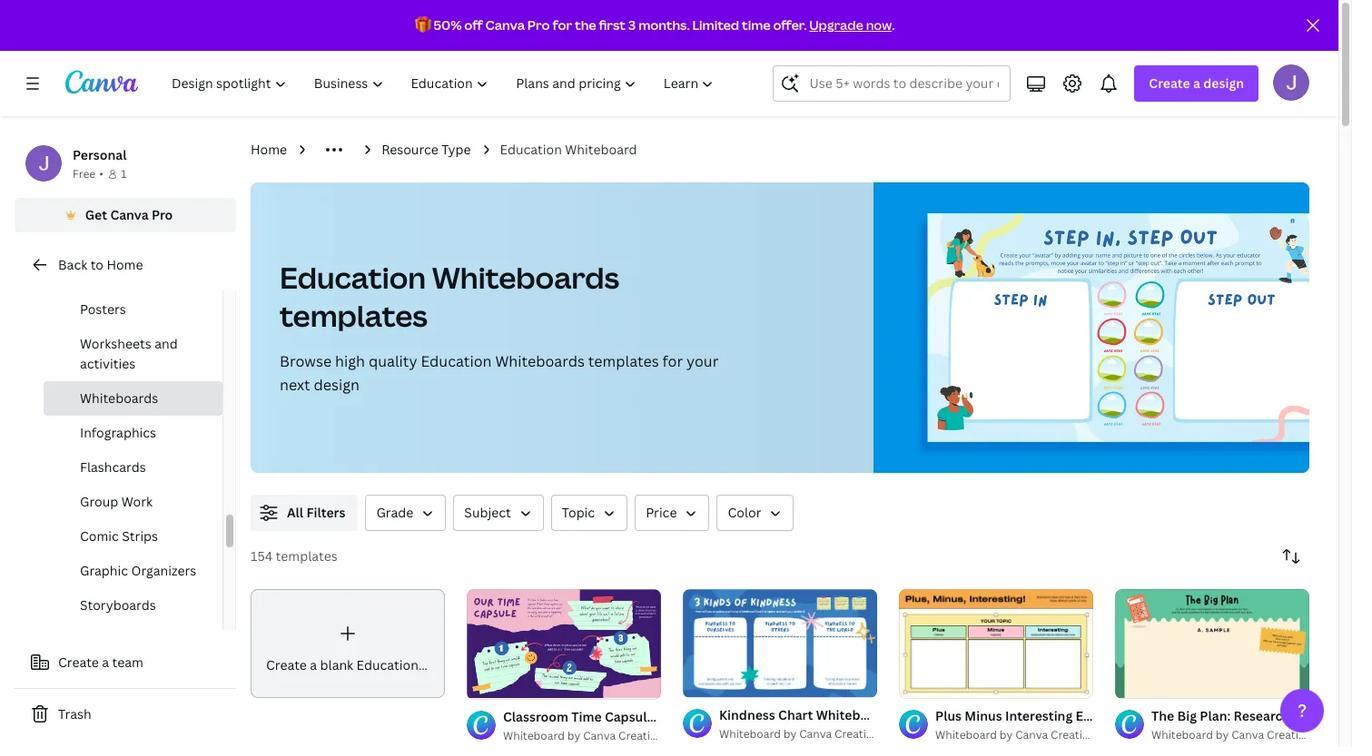 Task type: locate. For each thing, give the bounding box(es) containing it.
1 vertical spatial design
[[314, 375, 360, 395]]

templates up high
[[280, 296, 428, 335]]

color
[[728, 504, 762, 521]]

1 horizontal spatial create
[[266, 657, 307, 674]]

a for blank
[[310, 657, 317, 674]]

0 vertical spatial whiteboards
[[432, 258, 620, 297]]

upgrade
[[810, 16, 864, 34]]

pro left the the
[[528, 16, 550, 34]]

2 horizontal spatial create
[[1150, 74, 1191, 92]]

first
[[599, 16, 626, 34]]

whiteboards
[[432, 258, 620, 297], [495, 352, 585, 372], [80, 390, 158, 407]]

offer.
[[773, 16, 807, 34]]

now
[[866, 16, 892, 34]]

create a design button
[[1135, 65, 1259, 102]]

posters link
[[44, 293, 223, 327]]

home
[[251, 141, 287, 158], [107, 256, 143, 273]]

jacob simon image
[[1274, 65, 1310, 101]]

1 vertical spatial whiteboards
[[495, 352, 585, 372]]

studio
[[882, 727, 916, 743], [1098, 728, 1132, 743], [1314, 728, 1348, 744], [665, 728, 700, 744]]

whiteboard by canva creative studio link for "the big plan: research and sampling techniques education whiteboard in green cream yellow nostalgic handdrawn style" image
[[1152, 727, 1348, 745]]

canva for classroom time capsule whiteboard in violet pastel pink mint green style image
[[583, 728, 616, 744]]

for left your
[[663, 352, 683, 372]]

create for create a team
[[58, 654, 99, 671]]

creative for classroom time capsule whiteboard in violet pastel pink mint green style image
[[619, 728, 663, 744]]

whiteboard by canva creative studio
[[719, 727, 916, 743], [936, 728, 1132, 743], [1152, 728, 1348, 744], [503, 728, 700, 744]]

1 horizontal spatial home
[[251, 141, 287, 158]]

upgrade now button
[[810, 16, 892, 34]]

storyboards link
[[44, 589, 223, 623]]

comic
[[80, 528, 119, 545]]

studio for whiteboard by canva creative studio link related to "the big plan: research and sampling techniques education whiteboard in green cream yellow nostalgic handdrawn style" image
[[1314, 728, 1348, 744]]

all filters button
[[251, 495, 358, 531]]

canva
[[486, 16, 525, 34], [110, 206, 149, 223], [800, 727, 832, 743], [1016, 728, 1048, 743], [1232, 728, 1265, 744], [583, 728, 616, 744]]

🎁
[[415, 16, 431, 34]]

education inside education whiteboards templates
[[280, 258, 426, 297]]

free
[[73, 166, 96, 182]]

whiteboard by canva creative studio link for classroom time capsule whiteboard in violet pastel pink mint green style image
[[503, 727, 700, 745]]

presentations link
[[44, 258, 223, 293]]

0 horizontal spatial create
[[58, 654, 99, 671]]

1 vertical spatial pro
[[152, 206, 173, 223]]

0 horizontal spatial pro
[[152, 206, 173, 223]]

create inside create a design 'dropdown button'
[[1150, 74, 1191, 92]]

design
[[1204, 74, 1245, 92], [314, 375, 360, 395]]

2 horizontal spatial a
[[1194, 74, 1201, 92]]

templates inside education whiteboards templates
[[280, 296, 428, 335]]

1 horizontal spatial a
[[310, 657, 317, 674]]

by for whiteboard by canva creative studio link for kindness chart whiteboard in blue green pink style image
[[784, 727, 797, 743]]

strips
[[122, 528, 158, 545]]

storyboards
[[80, 597, 156, 614]]

0 horizontal spatial design
[[314, 375, 360, 395]]

topic button
[[551, 495, 628, 531]]

create a blank education whiteboard link
[[251, 590, 494, 699]]

create inside create a blank education whiteboard link
[[266, 657, 307, 674]]

whiteboard
[[565, 141, 637, 158], [422, 657, 494, 674], [719, 727, 781, 743], [936, 728, 997, 743], [1152, 728, 1214, 744], [503, 728, 565, 744]]

plus minus interesting education whiteboard in yellow orange green lined style image
[[899, 590, 1094, 699]]

a inside 'dropdown button'
[[1194, 74, 1201, 92]]

quality
[[369, 352, 417, 372]]

1
[[121, 166, 127, 182]]

154
[[251, 548, 273, 565]]

by
[[784, 727, 797, 743], [1000, 728, 1013, 743], [1216, 728, 1229, 744], [568, 728, 581, 744]]

months.
[[639, 16, 690, 34]]

create inside create a team button
[[58, 654, 99, 671]]

a inside button
[[102, 654, 109, 671]]

templates
[[280, 296, 428, 335], [589, 352, 659, 372], [276, 548, 338, 565]]

color button
[[717, 495, 794, 531]]

0 vertical spatial home
[[251, 141, 287, 158]]

subject button
[[454, 495, 544, 531]]

education right quality
[[421, 352, 492, 372]]

get canva pro button
[[15, 198, 236, 233]]

high
[[335, 352, 365, 372]]

templates left your
[[589, 352, 659, 372]]

1 vertical spatial templates
[[589, 352, 659, 372]]

worksheets and activities link
[[44, 327, 223, 382]]

1 vertical spatial for
[[663, 352, 683, 372]]

create
[[1150, 74, 1191, 92], [58, 654, 99, 671], [266, 657, 307, 674]]

1 vertical spatial home
[[107, 256, 143, 273]]

design down high
[[314, 375, 360, 395]]

education inside browse high quality education whiteboards templates for your next design
[[421, 352, 492, 372]]

graphic organizers link
[[44, 554, 223, 589]]

0 horizontal spatial home
[[107, 256, 143, 273]]

0 vertical spatial for
[[553, 16, 572, 34]]

.
[[892, 16, 895, 34]]

1 horizontal spatial for
[[663, 352, 683, 372]]

blank
[[320, 657, 354, 674]]

subject
[[465, 504, 511, 521]]

whiteboard by canva creative studio for kindness chart whiteboard in blue green pink style image
[[719, 727, 916, 743]]

a for design
[[1194, 74, 1201, 92]]

2 vertical spatial templates
[[276, 548, 338, 565]]

0 horizontal spatial a
[[102, 654, 109, 671]]

creative for "the big plan: research and sampling techniques education whiteboard in green cream yellow nostalgic handdrawn style" image
[[1267, 728, 1311, 744]]

0 vertical spatial design
[[1204, 74, 1245, 92]]

create for create a blank education whiteboard
[[266, 657, 307, 674]]

pro
[[528, 16, 550, 34], [152, 206, 173, 223]]

education right blank at the bottom
[[357, 657, 419, 674]]

time
[[742, 16, 771, 34]]

education inside the create a blank education whiteboard element
[[357, 657, 419, 674]]

flashcards
[[80, 459, 146, 476]]

worksheets and activities
[[80, 335, 178, 372]]

worksheets
[[80, 335, 151, 352]]

a
[[1194, 74, 1201, 92], [102, 654, 109, 671], [310, 657, 317, 674]]

work
[[121, 493, 153, 511]]

whiteboard for plus minus interesting education whiteboard in yellow orange green lined style 'image' at bottom right
[[936, 728, 997, 743]]

trash link
[[15, 697, 236, 733]]

Sort by button
[[1274, 539, 1310, 575]]

design left jacob simon image
[[1204, 74, 1245, 92]]

comic strips link
[[44, 520, 223, 554]]

your
[[687, 352, 719, 372]]

None search field
[[774, 65, 1011, 102]]

get canva pro
[[85, 206, 173, 223]]

pro up back to home link
[[152, 206, 173, 223]]

for
[[553, 16, 572, 34], [663, 352, 683, 372]]

whiteboard inside the create a blank education whiteboard element
[[422, 657, 494, 674]]

templates down all filters button
[[276, 548, 338, 565]]

0 vertical spatial templates
[[280, 296, 428, 335]]

0 horizontal spatial for
[[553, 16, 572, 34]]

for left the the
[[553, 16, 572, 34]]

infographics
[[80, 424, 156, 442]]

get
[[85, 206, 107, 223]]

topic
[[562, 504, 595, 521]]

whiteboard by canva creative studio link
[[719, 726, 916, 744], [936, 727, 1132, 745], [1152, 727, 1348, 745], [503, 727, 700, 745]]

education up high
[[280, 258, 426, 297]]

design inside 'dropdown button'
[[1204, 74, 1245, 92]]

0 vertical spatial pro
[[528, 16, 550, 34]]

canva inside get canva pro button
[[110, 206, 149, 223]]

personal
[[73, 146, 127, 164]]

group work
[[80, 493, 153, 511]]

1 horizontal spatial design
[[1204, 74, 1245, 92]]

and
[[155, 335, 178, 352]]

create a team button
[[15, 645, 236, 681]]



Task type: describe. For each thing, give the bounding box(es) containing it.
whiteboard by canva creative studio link for kindness chart whiteboard in blue green pink style image
[[719, 726, 916, 744]]

create a team
[[58, 654, 143, 671]]

the big plan: research and sampling techniques education whiteboard in green cream yellow nostalgic handdrawn style image
[[1116, 590, 1310, 699]]

whiteboards inside education whiteboards templates
[[432, 258, 620, 297]]

create a blank education whiteboard element
[[251, 590, 494, 699]]

browse high quality education whiteboards templates for your next design
[[280, 352, 719, 395]]

all filters
[[287, 504, 346, 521]]

off
[[464, 16, 483, 34]]

a for team
[[102, 654, 109, 671]]

education whiteboards templates
[[280, 258, 620, 335]]

graphic organizers
[[80, 562, 196, 580]]

by for whiteboard by canva creative studio link corresponding to classroom time capsule whiteboard in violet pastel pink mint green style image
[[568, 728, 581, 744]]

for inside browse high quality education whiteboards templates for your next design
[[663, 352, 683, 372]]

resource
[[382, 141, 439, 158]]

top level navigation element
[[160, 65, 730, 102]]

design inside browse high quality education whiteboards templates for your next design
[[314, 375, 360, 395]]

1 horizontal spatial pro
[[528, 16, 550, 34]]

creative for kindness chart whiteboard in blue green pink style image
[[835, 727, 879, 743]]

creative for plus minus interesting education whiteboard in yellow orange green lined style 'image' at bottom right
[[1051, 728, 1095, 743]]

whiteboard for classroom time capsule whiteboard in violet pastel pink mint green style image
[[503, 728, 565, 744]]

canva for kindness chart whiteboard in blue green pink style image
[[800, 727, 832, 743]]

education right type
[[500, 141, 562, 158]]

the
[[575, 16, 597, 34]]

by for whiteboard by canva creative studio link for plus minus interesting education whiteboard in yellow orange green lined style 'image' at bottom right
[[1000, 728, 1013, 743]]

group work link
[[44, 485, 223, 520]]

whiteboard by canva creative studio for plus minus interesting education whiteboard in yellow orange green lined style 'image' at bottom right
[[936, 728, 1132, 743]]

home link
[[251, 140, 287, 160]]

to
[[91, 256, 104, 273]]

🎁 50% off canva pro for the first 3 months. limited time offer. upgrade now .
[[415, 16, 895, 34]]

whiteboard by canva creative studio for "the big plan: research and sampling techniques education whiteboard in green cream yellow nostalgic handdrawn style" image
[[1152, 728, 1348, 744]]

free •
[[73, 166, 103, 182]]

limited
[[693, 16, 740, 34]]

infographics link
[[44, 416, 223, 451]]

grade button
[[366, 495, 446, 531]]

activities
[[80, 355, 136, 372]]

back to home
[[58, 256, 143, 273]]

whiteboard for "the big plan: research and sampling techniques education whiteboard in green cream yellow nostalgic handdrawn style" image
[[1152, 728, 1214, 744]]

154 templates
[[251, 548, 338, 565]]

type
[[442, 141, 471, 158]]

pro inside button
[[152, 206, 173, 223]]

canva for "the big plan: research and sampling techniques education whiteboard in green cream yellow nostalgic handdrawn style" image
[[1232, 728, 1265, 744]]

back to home link
[[15, 247, 236, 283]]

whiteboard for kindness chart whiteboard in blue green pink style image
[[719, 727, 781, 743]]

group
[[80, 493, 118, 511]]

whiteboard by canva creative studio for classroom time capsule whiteboard in violet pastel pink mint green style image
[[503, 728, 700, 744]]

back
[[58, 256, 87, 273]]

studio for whiteboard by canva creative studio link for kindness chart whiteboard in blue green pink style image
[[882, 727, 916, 743]]

classroom time capsule whiteboard in violet pastel pink mint green style image
[[467, 590, 661, 699]]

next
[[280, 375, 310, 395]]

price
[[646, 504, 677, 521]]

create for create a design
[[1150, 74, 1191, 92]]

Search search field
[[810, 66, 1000, 101]]

canva for plus minus interesting education whiteboard in yellow orange green lined style 'image' at bottom right
[[1016, 728, 1048, 743]]

graphic
[[80, 562, 128, 580]]

education whiteboard
[[500, 141, 637, 158]]

studio for whiteboard by canva creative studio link corresponding to classroom time capsule whiteboard in violet pastel pink mint green style image
[[665, 728, 700, 744]]

grade
[[376, 504, 414, 521]]

filters
[[307, 504, 346, 521]]

browse
[[280, 352, 332, 372]]

create a design
[[1150, 74, 1245, 92]]

flashcards link
[[44, 451, 223, 485]]

studio for whiteboard by canva creative studio link for plus minus interesting education whiteboard in yellow orange green lined style 'image' at bottom right
[[1098, 728, 1132, 743]]

templates inside browse high quality education whiteboards templates for your next design
[[589, 352, 659, 372]]

trash
[[58, 706, 91, 723]]

team
[[112, 654, 143, 671]]

create a blank education whiteboard
[[266, 657, 494, 674]]

2 vertical spatial whiteboards
[[80, 390, 158, 407]]

whiteboard by canva creative studio link for plus minus interesting education whiteboard in yellow orange green lined style 'image' at bottom right
[[936, 727, 1132, 745]]

organizers
[[131, 562, 196, 580]]

comic strips
[[80, 528, 158, 545]]

resource type
[[382, 141, 471, 158]]

50%
[[434, 16, 462, 34]]

price button
[[635, 495, 710, 531]]

all
[[287, 504, 304, 521]]

by for whiteboard by canva creative studio link related to "the big plan: research and sampling techniques education whiteboard in green cream yellow nostalgic handdrawn style" image
[[1216, 728, 1229, 744]]

3
[[629, 16, 636, 34]]

•
[[99, 166, 103, 182]]

posters
[[80, 301, 126, 318]]

presentations
[[80, 266, 165, 283]]

kindness chart whiteboard in blue green pink style image
[[683, 589, 878, 698]]

whiteboards inside browse high quality education whiteboards templates for your next design
[[495, 352, 585, 372]]



Task type: vqa. For each thing, say whether or not it's contained in the screenshot.
Stephanie Aranda image
no



